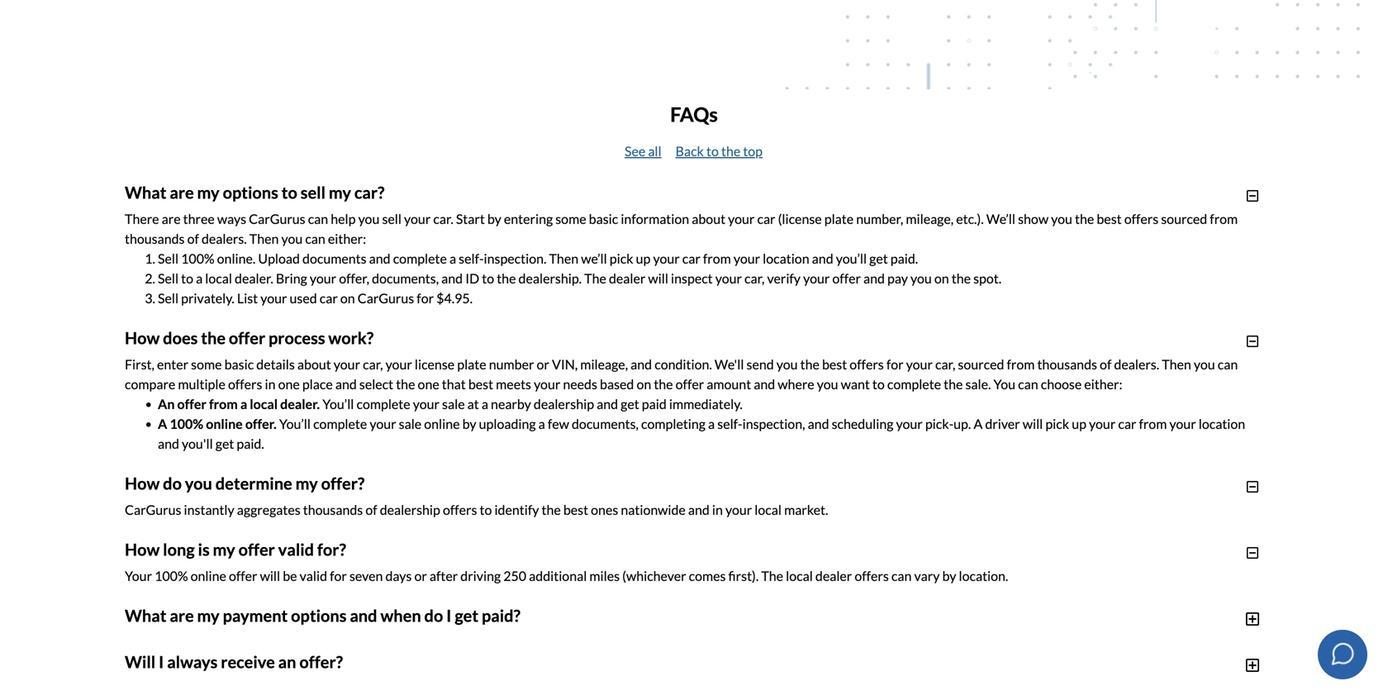 Task type: describe. For each thing, give the bounding box(es) containing it.
and inside how do you determine my offer? cargurus instantly aggregates thousands of dealership offers to identify the best ones nationwide and in your local market.
[[688, 502, 710, 518]]

offers inside how do you determine my offer? cargurus instantly aggregates thousands of dealership offers to identify the best ones nationwide and in your local market.
[[443, 502, 477, 518]]

then inside first, enter some basic details about your car, your license plate number or vin, mileage, and condition. we'll send you the best offers for your car, sourced from thousands of dealers. then you can compare multiple offers in one place and select the one that best meets your needs based on the offer amount and where you want to complete the sale. you can choose either:
[[1162, 356, 1192, 372]]

get down based
[[621, 396, 640, 412]]

offer inside first, enter some basic details about your car, your license plate number or vin, mileage, and condition. we'll send you the best offers for your car, sourced from thousands of dealers. then you can compare multiple offers in one place and select the one that best meets your needs based on the offer amount and where you want to complete the sale. you can choose either:
[[676, 376, 704, 392]]

1 vertical spatial options
[[291, 606, 347, 626]]

to left business
[[1033, 654, 1046, 670]]

and up based
[[631, 356, 652, 372]]

and down send
[[754, 376, 776, 392]]

is
[[198, 540, 210, 559]]

offer down multiple
[[177, 396, 207, 412]]

a up offer.
[[240, 396, 247, 412]]

needs
[[563, 376, 598, 392]]

0 horizontal spatial receive
[[221, 652, 275, 672]]

best inside how do you determine my offer? cargurus instantly aggregates thousands of dealership offers to identify the best ones nationwide and in your local market.
[[564, 502, 589, 518]]

can inside how long is my offer valid for? your 100% online offer will be valid for seven days or after driving 250 additional miles (whichever comes first). the local dealer offers can vary by location.
[[892, 568, 912, 584]]

back
[[676, 143, 704, 159]]

first).
[[729, 568, 759, 584]]

my inside how long is my offer valid for? your 100% online offer will be valid for seven days or after driving 250 additional miles (whichever comes first). the local dealer offers can vary by location.
[[213, 540, 235, 559]]

always
[[167, 652, 218, 672]]

number,
[[857, 211, 904, 227]]

car inside you'll complete your sale online by uploading a few documents, completing a self-inspection, and scheduling your pick-up. a driver will pick up your car from your location and you'll get paid.
[[1119, 416, 1137, 432]]

car?
[[355, 183, 385, 202]]

local up offer.
[[250, 396, 278, 412]]

list
[[237, 290, 258, 306]]

1 horizontal spatial you'll
[[323, 396, 354, 412]]

way
[[711, 654, 735, 670]]

1 vertical spatial i
[[159, 652, 164, 672]]

local inside how long is my offer valid for? your 100% online offer will be valid for seven days or after driving 250 additional miles (whichever comes first). the local dealer offers can vary by location.
[[786, 568, 813, 584]]

sale.
[[966, 376, 991, 392]]

offer? for an
[[300, 652, 343, 672]]

through
[[377, 654, 423, 670]]

business
[[1082, 654, 1132, 670]]

car.
[[433, 211, 454, 227]]

what for what are my options to sell my car? there are three ways cargurus can help you sell your car. start by entering some basic information about your car (license plate number, mileage, etc.). we'll show you the best offers sourced from thousands of dealers. then you can either: sell 100% online. upload documents and complete a self-inspection. then we'll pick up your car from your location and you'll get paid. sell to a local dealer. bring your offer, documents, and id to the dealership. the dealer will inspect your car, verify your offer and pay you on the spot. sell privately. list your used car on cargurus for $4.95.
[[125, 183, 167, 202]]

1 horizontal spatial sale
[[442, 396, 465, 412]]

0 vertical spatial cargurus
[[249, 211, 306, 227]]

days
[[386, 568, 412, 584]]

open chat window image
[[1330, 640, 1356, 667]]

bank
[[297, 654, 326, 670]]

get inside what are my options to sell my car? there are three ways cargurus can help you sell your car. start by entering some basic information about your car (license plate number, mileage, etc.). we'll show you the best offers sourced from thousands of dealers. then you can either: sell 100% online. upload documents and complete a self-inspection. then we'll pick up your car from your location and you'll get paid. sell to a local dealer. bring your offer, documents, and id to the dealership. the dealer will inspect your car, verify your offer and pay you on the spot. sell privately. list your used car on cargurus for $4.95.
[[870, 250, 888, 266]]

2 horizontal spatial one
[[1009, 654, 1031, 670]]

uploading
[[479, 416, 536, 432]]

online inside you'll complete your sale online by uploading a few documents, completing a self-inspection, and scheduling your pick-up. a driver will pick up your car from your location and you'll get paid.
[[424, 416, 460, 432]]

details
[[256, 356, 295, 372]]

spot.
[[974, 270, 1002, 286]]

online.
[[217, 250, 256, 266]]

vary
[[915, 568, 940, 584]]

number
[[489, 356, 534, 372]]

and up offer,
[[369, 250, 391, 266]]

hassle-
[[645, 654, 685, 670]]

verify
[[768, 270, 801, 286]]

see
[[625, 143, 646, 159]]

offer.
[[245, 416, 277, 432]]

a left the few at the bottom left
[[539, 416, 545, 432]]

(license
[[778, 211, 822, 227]]

1 a from the left
[[158, 416, 167, 432]]

1 vertical spatial three
[[1048, 654, 1080, 670]]

the right select
[[396, 376, 415, 392]]

what for what are my payment options and when do i get paid?
[[125, 606, 167, 626]]

portal
[[489, 654, 524, 670]]

and left the you'll
[[158, 435, 179, 452]]

documents
[[303, 250, 367, 266]]

plate inside what are my options to sell my car? there are three ways cargurus can help you sell your car. start by entering some basic information about your car (license plate number, mileage, etc.). we'll show you the best offers sourced from thousands of dealers. then you can either: sell 100% online. upload documents and complete a self-inspection. then we'll pick up your car from your location and you'll get paid. sell to a local dealer. bring your offer, documents, and id to the dealership. the dealer will inspect your car, verify your offer and pay you on the spot. sell privately. list your used car on cargurus for $4.95.
[[825, 211, 854, 227]]

comes
[[689, 568, 726, 584]]

immediately.
[[669, 396, 743, 412]]

1 horizontal spatial dealer.
[[280, 396, 320, 412]]

how do you determine my offer? cargurus instantly aggregates thousands of dealership offers to identify the best ones nationwide and in your local market.
[[125, 473, 829, 518]]

a inside you'll complete your sale online by uploading a few documents, completing a self-inspection, and scheduling your pick-up. a driver will pick up your car from your location and you'll get paid.
[[974, 416, 983, 432]]

bring
[[276, 270, 307, 286]]

id
[[466, 270, 480, 286]]

the right the show
[[1075, 211, 1095, 227]]

the left sale.
[[944, 376, 963, 392]]

free
[[685, 654, 709, 670]]

in inside first, enter some basic details about your car, your license plate number or vin, mileage, and condition. we'll send you the best offers for your car, sourced from thousands of dealers. then you can compare multiple offers in one place and select the one that best meets your needs based on the offer amount and where you want to complete the sale. you can choose either:
[[265, 376, 276, 392]]

from inside you'll complete your sale online by uploading a few documents, completing a self-inspection, and scheduling your pick-up. a driver will pick up your car from your location and you'll get paid.
[[1139, 416, 1167, 432]]

you'll
[[836, 250, 867, 266]]

are for options
[[170, 183, 194, 202]]

a up privately.
[[196, 270, 203, 286]]

condition.
[[655, 356, 712, 372]]

a right at
[[482, 396, 489, 412]]

dealer inside what are my options to sell my car? there are three ways cargurus can help you sell your car. start by entering some basic information about your car (license plate number, mileage, etc.). we'll show you the best offers sourced from thousands of dealers. then you can either: sell 100% online. upload documents and complete a self-inspection. then we'll pick up your car from your location and you'll get paid. sell to a local dealer. bring your offer, documents, and id to the dealership. the dealer will inspect your car, verify your offer and pay you on the spot. sell privately. list your used car on cargurus for $4.95.
[[609, 270, 646, 286]]

some inside first, enter some basic details about your car, your license plate number or vin, mileage, and condition. we'll send you the best offers for your car, sourced from thousands of dealers. then you can compare multiple offers in one place and select the one that best meets your needs based on the offer amount and where you want to complete the sale. you can choose either:
[[191, 356, 222, 372]]

offer inside what are my options to sell my car? there are three ways cargurus can help you sell your car. start by entering some basic information about your car (license plate number, mileage, etc.). we'll show you the best offers sourced from thousands of dealers. then you can either: sell 100% online. upload documents and complete a self-inspection. then we'll pick up your car from your location and you'll get paid. sell to a local dealer. bring your offer, documents, and id to the dealership. the dealer will inspect your car, verify your offer and pay you on the spot. sell privately. list your used car on cargurus for $4.95.
[[833, 270, 861, 286]]

and right place
[[335, 376, 357, 392]]

1 sell from the top
[[158, 250, 179, 266]]

to up upload
[[282, 183, 297, 202]]

100% inside how long is my offer valid for? your 100% online offer will be valid for seven days or after driving 250 additional miles (whichever comes first). the local dealer offers can vary by location.
[[155, 568, 188, 584]]

what are my options to sell my car? there are three ways cargurus can help you sell your car. start by entering some basic information about your car (license plate number, mileage, etc.). we'll show you the best offers sourced from thousands of dealers. then you can either: sell 100% online. upload documents and complete a self-inspection. then we'll pick up your car from your location and you'll get paid. sell to a local dealer. bring your offer, documents, and id to the dealership. the dealer will inspect your car, verify your offer and pay you on the spot. sell privately. list your used car on cargurus for $4.95.
[[125, 183, 1238, 306]]

how long is my offer valid for? your 100% online offer will be valid for seven days or after driving 250 additional miles (whichever comes first). the local dealer offers can vary by location.
[[125, 540, 1009, 584]]

the up where
[[801, 356, 820, 372]]

place
[[302, 376, 333, 392]]

seven
[[350, 568, 383, 584]]

offer up details at the left bottom of page
[[229, 328, 265, 348]]

an offer from a local dealer. you'll complete your sale at a nearby dealership and get paid immediately.
[[158, 396, 743, 412]]

best inside what are my options to sell my car? there are three ways cargurus can help you sell your car. start by entering some basic information about your car (license plate number, mileage, etc.). we'll show you the best offers sourced from thousands of dealers. then you can either: sell 100% online. upload documents and complete a self-inspection. then we'll pick up your car from your location and you'll get paid. sell to a local dealer. bring your offer, documents, and id to the dealership. the dealer will inspect your car, verify your offer and pay you on the spot. sell privately. list your used car on cargurus for $4.95.
[[1097, 211, 1122, 227]]

ways
[[217, 211, 246, 227]]

to up privately.
[[181, 270, 193, 286]]

1 horizontal spatial do
[[425, 606, 443, 626]]

paid. inside what are my options to sell my car? there are three ways cargurus can help you sell your car. start by entering some basic information about your car (license plate number, mileage, etc.). we'll show you the best offers sourced from thousands of dealers. then you can either: sell 100% online. upload documents and complete a self-inspection. then we'll pick up your car from your location and you'll get paid. sell to a local dealer. bring your offer, documents, and id to the dealership. the dealer will inspect your car, verify your offer and pay you on the spot. sell privately. list your used car on cargurus for $4.95.
[[891, 250, 919, 266]]

options inside what are my options to sell my car? there are three ways cargurus can help you sell your car. start by entering some basic information about your car (license plate number, mileage, etc.). we'll show you the best offers sourced from thousands of dealers. then you can either: sell 100% online. upload documents and complete a self-inspection. then we'll pick up your car from your location and you'll get paid. sell to a local dealer. bring your offer, documents, and id to the dealership. the dealer will inspect your car, verify your offer and pay you on the spot. sell privately. list your used car on cargurus for $4.95.
[[223, 183, 278, 202]]

1 vertical spatial are
[[162, 211, 181, 227]]

how does the offer process work?
[[125, 328, 374, 348]]

self- inside what are my options to sell my car? there are three ways cargurus can help you sell your car. start by entering some basic information about your car (license plate number, mileage, etc.). we'll show you the best offers sourced from thousands of dealers. then you can either: sell 100% online. upload documents and complete a self-inspection. then we'll pick up your car from your location and you'll get paid. sell to a local dealer. bring your offer, documents, and id to the dealership. the dealer will inspect your car, verify your offer and pay you on the spot. sell privately. list your used car on cargurus for $4.95.
[[459, 250, 484, 266]]

vin,
[[552, 356, 578, 372]]

most
[[613, 654, 642, 670]]

either: inside what are my options to sell my car? there are three ways cargurus can help you sell your car. start by entering some basic information about your car (license plate number, mileage, etc.). we'll show you the best offers sourced from thousands of dealers. then you can either: sell 100% online. upload documents and complete a self-inspection. then we'll pick up your car from your location and you'll get paid. sell to a local dealer. bring your offer, documents, and id to the dealership. the dealer will inspect your car, verify your offer and pay you on the spot. sell privately. list your used car on cargurus for $4.95.
[[328, 230, 366, 247]]

top
[[743, 143, 763, 159]]

0 vertical spatial valid
[[278, 540, 314, 559]]

additional
[[529, 568, 587, 584]]

0 vertical spatial dealership
[[534, 396, 594, 412]]

local inside what are my options to sell my car? there are three ways cargurus can help you sell your car. start by entering some basic information about your car (license plate number, mileage, etc.). we'll show you the best offers sourced from thousands of dealers. then you can either: sell 100% online. upload documents and complete a self-inspection. then we'll pick up your car from your location and you'll get paid. sell to a local dealer. bring your offer, documents, and id to the dealership. the dealer will inspect your car, verify your offer and pay you on the spot. sell privately. list your used car on cargurus for $4.95.
[[205, 270, 232, 286]]

and left scheduling
[[808, 416, 830, 432]]

we'll
[[987, 211, 1016, 227]]

inspect
[[671, 270, 713, 286]]

process
[[269, 328, 325, 348]]

2 horizontal spatial receive
[[898, 654, 940, 670]]

by inside what are my options to sell my car? there are three ways cargurus can help you sell your car. start by entering some basic information about your car (license plate number, mileage, etc.). we'll show you the best offers sourced from thousands of dealers. then you can either: sell 100% online. upload documents and complete a self-inspection. then we'll pick up your car from your location and you'll get paid. sell to a local dealer. bring your offer, documents, and id to the dealership. the dealer will inspect your car, verify your offer and pay you on the spot. sell privately. list your used car on cargurus for $4.95.
[[488, 211, 502, 227]]

0 horizontal spatial payment
[[223, 606, 288, 626]]

2 sell from the top
[[158, 270, 179, 286]]

complete inside you'll complete your sale online by uploading a few documents, completing a self-inspection, and scheduling your pick-up. a driver will pick up your car from your location and you'll get paid.
[[313, 416, 367, 432]]

1 horizontal spatial one
[[418, 376, 440, 392]]

compare
[[125, 376, 175, 392]]

ones
[[591, 502, 619, 518]]

show
[[1018, 211, 1049, 227]]

be
[[283, 568, 297, 584]]

few
[[548, 416, 569, 432]]

complete inside first, enter some basic details about your car, your license plate number or vin, mileage, and condition. we'll send you the best offers for your car, sourced from thousands of dealers. then you can compare multiple offers in one place and select the one that best meets your needs based on the offer amount and where you want to complete the sale. you can choose either:
[[888, 376, 942, 392]]

dealer. inside what are my options to sell my car? there are three ways cargurus can help you sell your car. start by entering some basic information about your car (license plate number, mileage, etc.). we'll show you the best offers sourced from thousands of dealers. then you can either: sell 100% online. upload documents and complete a self-inspection. then we'll pick up your car from your location and you'll get paid. sell to a local dealer. bring your offer, documents, and id to the dealership. the dealer will inspect your car, verify your offer and pay you on the spot. sell privately. list your used car on cargurus for $4.95.
[[235, 270, 273, 286]]

to right the 'id'
[[482, 270, 494, 286]]

documents, inside you'll complete your sale online by uploading a few documents, completing a self-inspection, and scheduling your pick-up. a driver will pick up your car from your location and you'll get paid.
[[572, 416, 639, 432]]

1 horizontal spatial sell
[[382, 211, 402, 227]]

of inside what are my options to sell my car? there are three ways cargurus can help you sell your car. start by entering some basic information about your car (license plate number, mileage, etc.). we'll show you the best offers sourced from thousands of dealers. then you can either: sell 100% online. upload documents and complete a self-inspection. then we'll pick up your car from your location and you'll get paid. sell to a local dealer. bring your offer, documents, and id to the dealership. the dealer will inspect your car, verify your offer and pay you on the spot. sell privately. list your used car on cargurus for $4.95.
[[187, 230, 199, 247]]

a down immediately.
[[708, 416, 715, 432]]

offer left be at the bottom of page
[[229, 568, 257, 584]]

nationwide
[[621, 502, 686, 518]]

will i always receive an offer?
[[125, 652, 343, 672]]

1 horizontal spatial i
[[447, 606, 452, 626]]

thousands inside first, enter some basic details about your car, your license plate number or vin, mileage, and condition. we'll send you the best offers for your car, sourced from thousands of dealers. then you can compare multiple offers in one place and select the one that best meets your needs based on the offer amount and where you want to complete the sale. you can choose either:
[[1038, 356, 1098, 372]]

1 vertical spatial on
[[340, 290, 355, 306]]

(whichever
[[623, 568, 687, 584]]

used
[[290, 290, 317, 306]]

plate inside first, enter some basic details about your car, your license plate number or vin, mileage, and condition. we'll send you the best offers for your car, sourced from thousands of dealers. then you can compare multiple offers in one place and select the one that best meets your needs based on the offer amount and where you want to complete the sale. you can choose either:
[[457, 356, 487, 372]]

you'll
[[182, 435, 213, 452]]

three inside what are my options to sell my car? there are three ways cargurus can help you sell your car. start by entering some basic information about your car (license plate number, mileage, etc.). we'll show you the best offers sourced from thousands of dealers. then you can either: sell 100% online. upload documents and complete a self-inspection. then we'll pick up your car from your location and you'll get paid. sell to a local dealer. bring your offer, documents, and id to the dealership. the dealer will inspect your car, verify your offer and pay you on the spot. sell privately. list your used car on cargurus for $4.95.
[[183, 211, 215, 227]]

help
[[331, 211, 356, 227]]

get inside you'll complete your sale online by uploading a few documents, completing a self-inspection, and scheduling your pick-up. a driver will pick up your car from your location and you'll get paid.
[[216, 435, 234, 452]]

or inside first, enter some basic details about your car, your license plate number or vin, mileage, and condition. we'll send you the best offers for your car, sourced from thousands of dealers. then you can compare multiple offers in one place and select the one that best meets your needs based on the offer amount and where you want to complete the sale. you can choose either:
[[537, 356, 550, 372]]

best up at
[[469, 376, 494, 392]]

secure
[[448, 654, 487, 670]]

for inside first, enter some basic details about your car, your license plate number or vin, mileage, and condition. we'll send you the best offers for your car, sourced from thousands of dealers. then you can compare multiple offers in one place and select the one that best meets your needs based on the offer amount and where you want to complete the sale. you can choose either:
[[887, 356, 904, 372]]

offer down aggregates
[[239, 540, 275, 559]]

link
[[241, 654, 265, 670]]

funds.
[[826, 654, 861, 670]]

my up ways at the top of page
[[197, 183, 220, 202]]

either: inside first, enter some basic details about your car, your license plate number or vin, mileage, and condition. we'll send you the best offers for your car, sourced from thousands of dealers. then you can compare multiple offers in one place and select the one that best meets your needs based on the offer amount and where you want to complete the sale. you can choose either:
[[1085, 376, 1123, 392]]

0 horizontal spatial one
[[278, 376, 300, 392]]

up.
[[954, 416, 972, 432]]

what are my payment options and when do i get paid?
[[125, 606, 521, 626]]

the up paid
[[654, 376, 673, 392]]

2 horizontal spatial car,
[[936, 356, 956, 372]]

about inside first, enter some basic details about your car, your license plate number or vin, mileage, and condition. we'll send you the best offers for your car, sourced from thousands of dealers. then you can compare multiple offers in one place and select the one that best meets your needs based on the offer amount and where you want to complete the sale. you can choose either:
[[297, 356, 331, 372]]

0 horizontal spatial then
[[249, 230, 279, 247]]

scheduling
[[832, 416, 894, 432]]

up inside what are my options to sell my car? there are three ways cargurus can help you sell your car. start by entering some basic information about your car (license plate number, mileage, etc.). we'll show you the best offers sourced from thousands of dealers. then you can either: sell 100% online. upload documents and complete a self-inspection. then we'll pick up your car from your location and you'll get paid. sell to a local dealer. bring your offer, documents, and id to the dealership. the dealer will inspect your car, verify your offer and pay you on the spot. sell privately. list your used car on cargurus for $4.95.
[[636, 250, 651, 266]]

bank transfer. link your bank account through our secure portal for the fastest, most hassle-free way to receive your funds. you'll receive payment in one to three business days.
[[158, 654, 1164, 670]]

enter
[[157, 356, 189, 372]]

dealers. inside what are my options to sell my car? there are three ways cargurus can help you sell your car. start by entering some basic information about your car (license plate number, mileage, etc.). we'll show you the best offers sourced from thousands of dealers. then you can either: sell 100% online. upload documents and complete a self-inspection. then we'll pick up your car from your location and you'll get paid. sell to a local dealer. bring your offer, documents, and id to the dealership. the dealer will inspect your car, verify your offer and pay you on the spot. sell privately. list your used car on cargurus for $4.95.
[[202, 230, 247, 247]]

thousands inside how do you determine my offer? cargurus instantly aggregates thousands of dealership offers to identify the best ones nationwide and in your local market.
[[303, 502, 363, 518]]

after
[[430, 568, 458, 584]]

from inside first, enter some basic details about your car, your license plate number or vin, mileage, and condition. we'll send you the best offers for your car, sourced from thousands of dealers. then you can compare multiple offers in one place and select the one that best meets your needs based on the offer amount and where you want to complete the sale. you can choose either:
[[1007, 356, 1035, 372]]

you
[[994, 376, 1016, 392]]

will inside how long is my offer valid for? your 100% online offer will be valid for seven days or after driving 250 additional miles (whichever comes first). the local dealer offers can vary by location.
[[260, 568, 280, 584]]

$4.95.
[[437, 290, 473, 306]]

sale inside you'll complete your sale online by uploading a few documents, completing a self-inspection, and scheduling your pick-up. a driver will pick up your car from your location and you'll get paid.
[[399, 416, 422, 432]]

paid. inside you'll complete your sale online by uploading a few documents, completing a self-inspection, and scheduling your pick-up. a driver will pick up your car from your location and you'll get paid.
[[237, 435, 264, 452]]

250
[[504, 568, 527, 584]]

or inside how long is my offer valid for? your 100% online offer will be valid for seven days or after driving 250 additional miles (whichever comes first). the local dealer offers can vary by location.
[[415, 568, 427, 584]]

the right the does
[[201, 328, 226, 348]]

complete down select
[[357, 396, 411, 412]]

meets
[[496, 376, 532, 392]]



Task type: locate. For each thing, give the bounding box(es) containing it.
fastest,
[[568, 654, 611, 670]]

2 horizontal spatial will
[[1023, 416, 1043, 432]]

either: right choose
[[1085, 376, 1123, 392]]

some right entering
[[556, 211, 587, 227]]

0 vertical spatial plate
[[825, 211, 854, 227]]

2 what from the top
[[125, 606, 167, 626]]

up inside you'll complete your sale online by uploading a few documents, completing a self-inspection, and scheduling your pick-up. a driver will pick up your car from your location and you'll get paid.
[[1072, 416, 1087, 432]]

sale
[[442, 396, 465, 412], [399, 416, 422, 432]]

transfer.
[[190, 654, 238, 670]]

when
[[381, 606, 421, 626]]

self- inside you'll complete your sale online by uploading a few documents, completing a self-inspection, and scheduling your pick-up. a driver will pick up your car from your location and you'll get paid.
[[718, 416, 743, 432]]

or
[[537, 356, 550, 372], [415, 568, 427, 584]]

2 horizontal spatial then
[[1162, 356, 1192, 372]]

0 vertical spatial paid.
[[891, 250, 919, 266]]

2 vertical spatial are
[[170, 606, 194, 626]]

mileage, inside first, enter some basic details about your car, your license plate number or vin, mileage, and condition. we'll send you the best offers for your car, sourced from thousands of dealers. then you can compare multiple offers in one place and select the one that best meets your needs based on the offer amount and where you want to complete the sale. you can choose either:
[[581, 356, 628, 372]]

want
[[841, 376, 870, 392]]

local
[[205, 270, 232, 286], [250, 396, 278, 412], [755, 502, 782, 518], [786, 568, 813, 584]]

multiple
[[178, 376, 226, 392]]

either: down help
[[328, 230, 366, 247]]

inspection,
[[743, 416, 806, 432]]

2 vertical spatial then
[[1162, 356, 1192, 372]]

do
[[163, 473, 182, 493], [425, 606, 443, 626]]

offers inside what are my options to sell my car? there are three ways cargurus can help you sell your car. start by entering some basic information about your car (license plate number, mileage, etc.). we'll show you the best offers sourced from thousands of dealers. then you can either: sell 100% online. upload documents and complete a self-inspection. then we'll pick up your car from your location and you'll get paid. sell to a local dealer. bring your offer, documents, and id to the dealership. the dealer will inspect your car, verify your offer and pay you on the spot. sell privately. list your used car on cargurus for $4.95.
[[1125, 211, 1159, 227]]

1 vertical spatial sell
[[382, 211, 402, 227]]

how inside how long is my offer valid for? your 100% online offer will be valid for seven days or after driving 250 additional miles (whichever comes first). the local dealer offers can vary by location.
[[125, 540, 160, 559]]

the inside back to the top button
[[722, 143, 741, 159]]

best up want
[[822, 356, 847, 372]]

of
[[187, 230, 199, 247], [1100, 356, 1112, 372], [366, 502, 377, 518]]

complete down car.
[[393, 250, 447, 266]]

1 horizontal spatial on
[[637, 376, 652, 392]]

0 vertical spatial what
[[125, 183, 167, 202]]

will right 'driver'
[[1023, 416, 1043, 432]]

sell left privately.
[[158, 290, 179, 306]]

long
[[163, 540, 195, 559]]

paid
[[642, 396, 667, 412]]

miles
[[590, 568, 620, 584]]

start
[[456, 211, 485, 227]]

to inside button
[[707, 143, 719, 159]]

will inside you'll complete your sale online by uploading a few documents, completing a self-inspection, and scheduling your pick-up. a driver will pick up your car from your location and you'll get paid.
[[1023, 416, 1043, 432]]

at
[[468, 396, 479, 412]]

our
[[426, 654, 446, 670]]

on down offer,
[[340, 290, 355, 306]]

0 vertical spatial how
[[125, 328, 160, 348]]

by right start in the top left of the page
[[488, 211, 502, 227]]

online down an offer from a local dealer. you'll complete your sale at a nearby dealership and get paid immediately.
[[424, 416, 460, 432]]

how for how do you determine my offer? cargurus instantly aggregates thousands of dealership offers to identify the best ones nationwide and in your local market.
[[125, 473, 160, 493]]

i down 'after'
[[447, 606, 452, 626]]

you'll inside you'll complete your sale online by uploading a few documents, completing a self-inspection, and scheduling your pick-up. a driver will pick up your car from your location and you'll get paid.
[[279, 416, 311, 432]]

2 horizontal spatial you'll
[[864, 654, 895, 670]]

paid?
[[482, 606, 521, 626]]

the
[[585, 270, 607, 286], [762, 568, 784, 584]]

for right the portal
[[527, 654, 544, 670]]

1 vertical spatial how
[[125, 473, 160, 493]]

thousands inside what are my options to sell my car? there are three ways cargurus can help you sell your car. start by entering some basic information about your car (license plate number, mileage, etc.). we'll show you the best offers sourced from thousands of dealers. then you can either: sell 100% online. upload documents and complete a self-inspection. then we'll pick up your car from your location and you'll get paid. sell to a local dealer. bring your offer, documents, and id to the dealership. the dealer will inspect your car, verify your offer and pay you on the spot. sell privately. list your used car on cargurus for $4.95.
[[125, 230, 185, 247]]

and left when
[[350, 606, 377, 626]]

mileage, left etc.).
[[906, 211, 954, 227]]

you'll complete your sale online by uploading a few documents, completing a self-inspection, and scheduling your pick-up. a driver will pick up your car from your location and you'll get paid.
[[158, 416, 1246, 452]]

0 horizontal spatial car,
[[363, 356, 383, 372]]

about
[[692, 211, 726, 227], [297, 356, 331, 372]]

you
[[358, 211, 380, 227], [1052, 211, 1073, 227], [281, 230, 303, 247], [911, 270, 932, 286], [777, 356, 798, 372], [1194, 356, 1216, 372], [817, 376, 839, 392], [185, 473, 212, 493]]

0 horizontal spatial sale
[[399, 416, 422, 432]]

identify
[[495, 502, 539, 518]]

car, inside what are my options to sell my car? there are three ways cargurus can help you sell your car. start by entering some basic information about your car (license plate number, mileage, etc.). we'll show you the best offers sourced from thousands of dealers. then you can either: sell 100% online. upload documents and complete a self-inspection. then we'll pick up your car from your location and you'll get paid. sell to a local dealer. bring your offer, documents, and id to the dealership. the dealer will inspect your car, verify your offer and pay you on the spot. sell privately. list your used car on cargurus for $4.95.
[[745, 270, 765, 286]]

0 vertical spatial sell
[[158, 250, 179, 266]]

offers
[[1125, 211, 1159, 227], [850, 356, 884, 372], [228, 376, 262, 392], [443, 502, 477, 518], [855, 568, 889, 584]]

0 horizontal spatial plate
[[457, 356, 487, 372]]

0 vertical spatial mileage,
[[906, 211, 954, 227]]

my up the transfer.
[[197, 606, 220, 626]]

1 vertical spatial dealer
[[816, 568, 852, 584]]

work?
[[329, 328, 374, 348]]

0 vertical spatial options
[[223, 183, 278, 202]]

dealer inside how long is my offer valid for? your 100% online offer will be valid for seven days or after driving 250 additional miles (whichever comes first). the local dealer offers can vary by location.
[[816, 568, 852, 584]]

0 horizontal spatial you'll
[[279, 416, 311, 432]]

get
[[870, 250, 888, 266], [621, 396, 640, 412], [216, 435, 234, 452], [455, 606, 479, 626]]

does
[[163, 328, 198, 348]]

or left vin,
[[537, 356, 550, 372]]

2 vertical spatial thousands
[[303, 502, 363, 518]]

valid up be at the bottom of page
[[278, 540, 314, 559]]

0 horizontal spatial sell
[[301, 183, 326, 202]]

offer
[[833, 270, 861, 286], [229, 328, 265, 348], [676, 376, 704, 392], [177, 396, 207, 412], [239, 540, 275, 559], [229, 568, 257, 584]]

dealer.
[[235, 270, 273, 286], [280, 396, 320, 412]]

documents, inside what are my options to sell my car? there are three ways cargurus can help you sell your car. start by entering some basic information about your car (license plate number, mileage, etc.). we'll show you the best offers sourced from thousands of dealers. then you can either: sell 100% online. upload documents and complete a self-inspection. then we'll pick up your car from your location and you'll get paid. sell to a local dealer. bring your offer, documents, and id to the dealership. the dealer will inspect your car, verify your offer and pay you on the spot. sell privately. list your used car on cargurus for $4.95.
[[372, 270, 439, 286]]

there
[[125, 211, 159, 227]]

1 vertical spatial the
[[762, 568, 784, 584]]

0 vertical spatial 100%
[[181, 250, 215, 266]]

thousands up choose
[[1038, 356, 1098, 372]]

0 vertical spatial dealers.
[[202, 230, 247, 247]]

0 horizontal spatial the
[[585, 270, 607, 286]]

options up bank
[[291, 606, 347, 626]]

inspection.
[[484, 250, 547, 266]]

are for payment
[[170, 606, 194, 626]]

can
[[308, 211, 328, 227], [305, 230, 326, 247], [1218, 356, 1239, 372], [1019, 376, 1039, 392], [892, 568, 912, 584]]

0 horizontal spatial paid.
[[237, 435, 264, 452]]

location.
[[959, 568, 1009, 584]]

0 vertical spatial thousands
[[125, 230, 185, 247]]

account
[[328, 654, 374, 670]]

pick inside what are my options to sell my car? there are three ways cargurus can help you sell your car. start by entering some basic information about your car (license plate number, mileage, etc.). we'll show you the best offers sourced from thousands of dealers. then you can either: sell 100% online. upload documents and complete a self-inspection. then we'll pick up your car from your location and you'll get paid. sell to a local dealer. bring your offer, documents, and id to the dealership. the dealer will inspect your car, verify your offer and pay you on the spot. sell privately. list your used car on cargurus for $4.95.
[[610, 250, 634, 266]]

pick down choose
[[1046, 416, 1070, 432]]

1 how from the top
[[125, 328, 160, 348]]

sell
[[301, 183, 326, 202], [382, 211, 402, 227]]

1 vertical spatial in
[[712, 502, 723, 518]]

1 vertical spatial 100%
[[170, 416, 203, 432]]

location inside you'll complete your sale online by uploading a few documents, completing a self-inspection, and scheduling your pick-up. a driver will pick up your car from your location and you'll get paid.
[[1199, 416, 1246, 432]]

car, up select
[[363, 356, 383, 372]]

determine
[[216, 473, 292, 493]]

and up $4.95.
[[442, 270, 463, 286]]

in
[[265, 376, 276, 392], [712, 502, 723, 518], [996, 654, 1007, 670]]

3 how from the top
[[125, 540, 160, 559]]

for?
[[317, 540, 346, 559]]

local left market.
[[755, 502, 782, 518]]

and left you'll
[[812, 250, 834, 266]]

the inside what are my options to sell my car? there are three ways cargurus can help you sell your car. start by entering some basic information about your car (license plate number, mileage, etc.). we'll show you the best offers sourced from thousands of dealers. then you can either: sell 100% online. upload documents and complete a self-inspection. then we'll pick up your car from your location and you'll get paid. sell to a local dealer. bring your offer, documents, and id to the dealership. the dealer will inspect your car, verify your offer and pay you on the spot. sell privately. list your used car on cargurus for $4.95.
[[585, 270, 607, 286]]

the down inspection. at the left
[[497, 270, 516, 286]]

paid.
[[891, 250, 919, 266], [237, 435, 264, 452]]

the
[[722, 143, 741, 159], [1075, 211, 1095, 227], [497, 270, 516, 286], [952, 270, 971, 286], [201, 328, 226, 348], [801, 356, 820, 372], [396, 376, 415, 392], [654, 376, 673, 392], [944, 376, 963, 392], [542, 502, 561, 518], [547, 654, 566, 670]]

dealership inside how do you determine my offer? cargurus instantly aggregates thousands of dealership offers to identify the best ones nationwide and in your local market.
[[380, 502, 440, 518]]

2 horizontal spatial in
[[996, 654, 1007, 670]]

and left pay
[[864, 270, 885, 286]]

pick inside you'll complete your sale online by uploading a few documents, completing a self-inspection, and scheduling your pick-up. a driver will pick up your car from your location and you'll get paid.
[[1046, 416, 1070, 432]]

for up scheduling
[[887, 356, 904, 372]]

up down information
[[636, 250, 651, 266]]

online down is
[[191, 568, 226, 584]]

get left paid?
[[455, 606, 479, 626]]

2 vertical spatial will
[[260, 568, 280, 584]]

local inside how do you determine my offer? cargurus instantly aggregates thousands of dealership offers to identify the best ones nationwide and in your local market.
[[755, 502, 782, 518]]

see all
[[625, 143, 662, 159]]

one
[[278, 376, 300, 392], [418, 376, 440, 392], [1009, 654, 1031, 670]]

on up paid
[[637, 376, 652, 392]]

2 how from the top
[[125, 473, 160, 493]]

send
[[747, 356, 774, 372]]

of inside how do you determine my offer? cargurus instantly aggregates thousands of dealership offers to identify the best ones nationwide and in your local market.
[[366, 502, 377, 518]]

sourced inside what are my options to sell my car? there are three ways cargurus can help you sell your car. start by entering some basic information about your car (license plate number, mileage, etc.). we'll show you the best offers sourced from thousands of dealers. then you can either: sell 100% online. upload documents and complete a self-inspection. then we'll pick up your car from your location and you'll get paid. sell to a local dealer. bring your offer, documents, and id to the dealership. the dealer will inspect your car, verify your offer and pay you on the spot. sell privately. list your used car on cargurus for $4.95.
[[1162, 211, 1208, 227]]

sell left car?
[[301, 183, 326, 202]]

0 vertical spatial payment
[[223, 606, 288, 626]]

0 vertical spatial will
[[648, 270, 669, 286]]

0 horizontal spatial on
[[340, 290, 355, 306]]

the inside how do you determine my offer? cargurus instantly aggregates thousands of dealership offers to identify the best ones nationwide and in your local market.
[[542, 502, 561, 518]]

0 vertical spatial sell
[[301, 183, 326, 202]]

options up ways at the top of page
[[223, 183, 278, 202]]

0 horizontal spatial sourced
[[958, 356, 1005, 372]]

local up privately.
[[205, 270, 232, 286]]

0 horizontal spatial a
[[158, 416, 167, 432]]

2 a from the left
[[974, 416, 983, 432]]

0 vertical spatial basic
[[589, 211, 619, 227]]

sell up the does
[[158, 270, 179, 286]]

car
[[758, 211, 776, 227], [683, 250, 701, 266], [320, 290, 338, 306], [1119, 416, 1137, 432]]

1 vertical spatial valid
[[300, 568, 327, 584]]

by inside you'll complete your sale online by uploading a few documents, completing a self-inspection, and scheduling your pick-up. a driver will pick up your car from your location and you'll get paid.
[[463, 416, 477, 432]]

100% down "long"
[[155, 568, 188, 584]]

1 vertical spatial basic
[[225, 356, 254, 372]]

pick
[[610, 250, 634, 266], [1046, 416, 1070, 432]]

you'll right funds.
[[864, 654, 895, 670]]

about right information
[[692, 211, 726, 227]]

1 horizontal spatial a
[[974, 416, 983, 432]]

0 vertical spatial dealer
[[609, 270, 646, 286]]

2 vertical spatial cargurus
[[125, 502, 181, 518]]

will left be at the bottom of page
[[260, 568, 280, 584]]

0 vertical spatial do
[[163, 473, 182, 493]]

1 vertical spatial offer?
[[300, 652, 343, 672]]

your inside how do you determine my offer? cargurus instantly aggregates thousands of dealership offers to identify the best ones nationwide and in your local market.
[[726, 502, 752, 518]]

1 what from the top
[[125, 183, 167, 202]]

0 horizontal spatial do
[[163, 473, 182, 493]]

up down choose
[[1072, 416, 1087, 432]]

a
[[450, 250, 456, 266], [196, 270, 203, 286], [240, 396, 247, 412], [482, 396, 489, 412], [539, 416, 545, 432], [708, 416, 715, 432]]

1 vertical spatial then
[[549, 250, 579, 266]]

receive right way
[[752, 654, 794, 670]]

your
[[125, 568, 152, 584]]

100% left online.
[[181, 250, 215, 266]]

based
[[600, 376, 634, 392]]

options
[[223, 183, 278, 202], [291, 606, 347, 626]]

an
[[158, 396, 175, 412]]

online up the you'll
[[206, 416, 243, 432]]

you'll right offer.
[[279, 416, 311, 432]]

documents, right offer,
[[372, 270, 439, 286]]

sale down an offer from a local dealer. you'll complete your sale at a nearby dealership and get paid immediately.
[[399, 416, 422, 432]]

2 vertical spatial you'll
[[864, 654, 895, 670]]

back to the top
[[676, 143, 763, 159]]

to right want
[[873, 376, 885, 392]]

and down based
[[597, 396, 618, 412]]

or right days
[[415, 568, 427, 584]]

bank
[[158, 654, 187, 670]]

offer? inside how do you determine my offer? cargurus instantly aggregates thousands of dealership offers to identify the best ones nationwide and in your local market.
[[321, 473, 365, 493]]

my right is
[[213, 540, 235, 559]]

to right way
[[737, 654, 750, 670]]

for down for? on the bottom of the page
[[330, 568, 347, 584]]

entering
[[504, 211, 553, 227]]

self- up the 'id'
[[459, 250, 484, 266]]

etc.).
[[957, 211, 984, 227]]

0 horizontal spatial self-
[[459, 250, 484, 266]]

2 horizontal spatial on
[[935, 270, 950, 286]]

how for how long is my offer valid for? your 100% online offer will be valid for seven days or after driving 250 additional miles (whichever comes first). the local dealer offers can vary by location.
[[125, 540, 160, 559]]

that
[[442, 376, 466, 392]]

do right when
[[425, 606, 443, 626]]

get down a 100% online offer.
[[216, 435, 234, 452]]

0 vertical spatial of
[[187, 230, 199, 247]]

the left fastest,
[[547, 654, 566, 670]]

to inside first, enter some basic details about your car, your license plate number or vin, mileage, and condition. we'll send you the best offers for your car, sourced from thousands of dealers. then you can compare multiple offers in one place and select the one that best meets your needs based on the offer amount and where you want to complete the sale. you can choose either:
[[873, 376, 885, 392]]

receive right funds.
[[898, 654, 940, 670]]

of inside first, enter some basic details about your car, your license plate number or vin, mileage, and condition. we'll send you the best offers for your car, sourced from thousands of dealers. then you can compare multiple offers in one place and select the one that best meets your needs based on the offer amount and where you want to complete the sale. you can choose either:
[[1100, 356, 1112, 372]]

self- down immediately.
[[718, 416, 743, 432]]

1 vertical spatial will
[[1023, 416, 1043, 432]]

cargurus inside how do you determine my offer? cargurus instantly aggregates thousands of dealership offers to identify the best ones nationwide and in your local market.
[[125, 502, 181, 518]]

1 vertical spatial location
[[1199, 416, 1246, 432]]

where
[[778, 376, 815, 392]]

1 vertical spatial either:
[[1085, 376, 1123, 392]]

my up help
[[329, 183, 351, 202]]

1 horizontal spatial in
[[712, 502, 723, 518]]

100% inside what are my options to sell my car? there are three ways cargurus can help you sell your car. start by entering some basic information about your car (license plate number, mileage, etc.). we'll show you the best offers sourced from thousands of dealers. then you can either: sell 100% online. upload documents and complete a self-inspection. then we'll pick up your car from your location and you'll get paid. sell to a local dealer. bring your offer, documents, and id to the dealership. the dealer will inspect your car, verify your offer and pay you on the spot. sell privately. list your used car on cargurus for $4.95.
[[181, 250, 215, 266]]

0 vertical spatial on
[[935, 270, 950, 286]]

choose
[[1041, 376, 1082, 392]]

1 vertical spatial you'll
[[279, 416, 311, 432]]

about inside what are my options to sell my car? there are three ways cargurus can help you sell your car. start by entering some basic information about your car (license plate number, mileage, etc.). we'll show you the best offers sourced from thousands of dealers. then you can either: sell 100% online. upload documents and complete a self-inspection. then we'll pick up your car from your location and you'll get paid. sell to a local dealer. bring your offer, documents, and id to the dealership. the dealer will inspect your car, verify your offer and pay you on the spot. sell privately. list your used car on cargurus for $4.95.
[[692, 211, 726, 227]]

are
[[170, 183, 194, 202], [162, 211, 181, 227], [170, 606, 194, 626]]

driving
[[461, 568, 501, 584]]

by inside how long is my offer valid for? your 100% online offer will be valid for seven days or after driving 250 additional miles (whichever comes first). the local dealer offers can vary by location.
[[943, 568, 957, 584]]

0 vertical spatial pick
[[610, 250, 634, 266]]

1 vertical spatial some
[[191, 356, 222, 372]]

a up $4.95.
[[450, 250, 456, 266]]

pick right the we'll
[[610, 250, 634, 266]]

do up "long"
[[163, 473, 182, 493]]

i
[[447, 606, 452, 626], [159, 652, 164, 672]]

for inside how long is my offer valid for? your 100% online offer will be valid for seven days or after driving 250 additional miles (whichever comes first). the local dealer offers can vary by location.
[[330, 568, 347, 584]]

offers inside how long is my offer valid for? your 100% online offer will be valid for seven days or after driving 250 additional miles (whichever comes first). the local dealer offers can vary by location.
[[855, 568, 889, 584]]

0 horizontal spatial dealer
[[609, 270, 646, 286]]

the left the 'spot.'
[[952, 270, 971, 286]]

dealership up the few at the bottom left
[[534, 396, 594, 412]]

basic down how does the offer process work?
[[225, 356, 254, 372]]

the right first).
[[762, 568, 784, 584]]

dealer
[[609, 270, 646, 286], [816, 568, 852, 584]]

1 horizontal spatial three
[[1048, 654, 1080, 670]]

receive
[[221, 652, 275, 672], [752, 654, 794, 670], [898, 654, 940, 670]]

complete up pick-
[[888, 376, 942, 392]]

1 vertical spatial or
[[415, 568, 427, 584]]

1 horizontal spatial about
[[692, 211, 726, 227]]

1 horizontal spatial the
[[762, 568, 784, 584]]

the inside how long is my offer valid for? your 100% online offer will be valid for seven days or after driving 250 additional miles (whichever comes first). the local dealer offers can vary by location.
[[762, 568, 784, 584]]

0 vertical spatial sourced
[[1162, 211, 1208, 227]]

0 horizontal spatial of
[[187, 230, 199, 247]]

dealership up days
[[380, 502, 440, 518]]

0 vertical spatial you'll
[[323, 396, 354, 412]]

0 vertical spatial the
[[585, 270, 607, 286]]

in inside how do you determine my offer? cargurus instantly aggregates thousands of dealership offers to identify the best ones nationwide and in your local market.
[[712, 502, 723, 518]]

plate up that on the left bottom of the page
[[457, 356, 487, 372]]

location inside what are my options to sell my car? there are three ways cargurus can help you sell your car. start by entering some basic information about your car (license plate number, mileage, etc.). we'll show you the best offers sourced from thousands of dealers. then you can either: sell 100% online. upload documents and complete a self-inspection. then we'll pick up your car from your location and you'll get paid. sell to a local dealer. bring your offer, documents, and id to the dealership. the dealer will inspect your car, verify your offer and pay you on the spot. sell privately. list your used car on cargurus for $4.95.
[[763, 250, 810, 266]]

offer down you'll
[[833, 270, 861, 286]]

will inside what are my options to sell my car? there are three ways cargurus can help you sell your car. start by entering some basic information about your car (license plate number, mileage, etc.). we'll show you the best offers sourced from thousands of dealers. then you can either: sell 100% online. upload documents and complete a self-inspection. then we'll pick up your car from your location and you'll get paid. sell to a local dealer. bring your offer, documents, and id to the dealership. the dealer will inspect your car, verify your offer and pay you on the spot. sell privately. list your used car on cargurus for $4.95.
[[648, 270, 669, 286]]

2 horizontal spatial cargurus
[[358, 290, 414, 306]]

for inside what are my options to sell my car? there are three ways cargurus can help you sell your car. start by entering some basic information about your car (license plate number, mileage, etc.). we'll show you the best offers sourced from thousands of dealers. then you can either: sell 100% online. upload documents and complete a self-inspection. then we'll pick up your car from your location and you'll get paid. sell to a local dealer. bring your offer, documents, and id to the dealership. the dealer will inspect your car, verify your offer and pay you on the spot. sell privately. list your used car on cargurus for $4.95.
[[417, 290, 434, 306]]

amount
[[707, 376, 752, 392]]

the down the we'll
[[585, 270, 607, 286]]

offer? for my
[[321, 473, 365, 493]]

your
[[404, 211, 431, 227], [728, 211, 755, 227], [653, 250, 680, 266], [734, 250, 761, 266], [310, 270, 337, 286], [716, 270, 742, 286], [804, 270, 830, 286], [261, 290, 287, 306], [334, 356, 360, 372], [386, 356, 412, 372], [907, 356, 933, 372], [534, 376, 561, 392], [413, 396, 440, 412], [370, 416, 396, 432], [896, 416, 923, 432], [1090, 416, 1116, 432], [1170, 416, 1197, 432], [726, 502, 752, 518], [268, 654, 295, 670], [797, 654, 824, 670]]

1 horizontal spatial receive
[[752, 654, 794, 670]]

some inside what are my options to sell my car? there are three ways cargurus can help you sell your car. start by entering some basic information about your car (license plate number, mileage, etc.). we'll show you the best offers sourced from thousands of dealers. then you can either: sell 100% online. upload documents and complete a self-inspection. then we'll pick up your car from your location and you'll get paid. sell to a local dealer. bring your offer, documents, and id to the dealership. the dealer will inspect your car, verify your offer and pay you on the spot. sell privately. list your used car on cargurus for $4.95.
[[556, 211, 587, 227]]

see all link
[[625, 143, 662, 159]]

basic inside what are my options to sell my car? there are three ways cargurus can help you sell your car. start by entering some basic information about your car (license plate number, mileage, etc.). we'll show you the best offers sourced from thousands of dealers. then you can either: sell 100% online. upload documents and complete a self-inspection. then we'll pick up your car from your location and you'll get paid. sell to a local dealer. bring your offer, documents, and id to the dealership. the dealer will inspect your car, verify your offer and pay you on the spot. sell privately. list your used car on cargurus for $4.95.
[[589, 211, 619, 227]]

basic inside first, enter some basic details about your car, your license plate number or vin, mileage, and condition. we'll send you the best offers for your car, sourced from thousands of dealers. then you can compare multiple offers in one place and select the one that best meets your needs based on the offer amount and where you want to complete the sale. you can choose either:
[[225, 356, 254, 372]]

sale left at
[[442, 396, 465, 412]]

2 horizontal spatial of
[[1100, 356, 1112, 372]]

market.
[[785, 502, 829, 518]]

dealers. inside first, enter some basic details about your car, your license plate number or vin, mileage, and condition. we'll send you the best offers for your car, sourced from thousands of dealers. then you can compare multiple offers in one place and select the one that best meets your needs based on the offer amount and where you want to complete the sale. you can choose either:
[[1115, 356, 1160, 372]]

instantly
[[184, 502, 235, 518]]

online inside how long is my offer valid for? your 100% online offer will be valid for seven days or after driving 250 additional miles (whichever comes first). the local dealer offers can vary by location.
[[191, 568, 226, 584]]

0 horizontal spatial options
[[223, 183, 278, 202]]

1 vertical spatial mileage,
[[581, 356, 628, 372]]

do inside how do you determine my offer? cargurus instantly aggregates thousands of dealership offers to identify the best ones nationwide and in your local market.
[[163, 473, 182, 493]]

a 100% online offer.
[[158, 416, 277, 432]]

up
[[636, 250, 651, 266], [1072, 416, 1087, 432]]

3 sell from the top
[[158, 290, 179, 306]]

dealer. up list at the left top
[[235, 270, 273, 286]]

the left the top
[[722, 143, 741, 159]]

thousands up for? on the bottom of the page
[[303, 502, 363, 518]]

to inside how do you determine my offer? cargurus instantly aggregates thousands of dealership offers to identify the best ones nationwide and in your local market.
[[480, 502, 492, 518]]

1 vertical spatial dealers.
[[1115, 356, 1160, 372]]

1 horizontal spatial thousands
[[303, 502, 363, 518]]

the right identify
[[542, 502, 561, 518]]

and right "nationwide" at the bottom left of the page
[[688, 502, 710, 518]]

0 horizontal spatial dealer.
[[235, 270, 273, 286]]

how inside how do you determine my offer? cargurus instantly aggregates thousands of dealership offers to identify the best ones nationwide and in your local market.
[[125, 473, 160, 493]]

driver
[[986, 416, 1021, 432]]

faqs
[[670, 102, 718, 126]]

dealer. down place
[[280, 396, 320, 412]]

0 horizontal spatial thousands
[[125, 230, 185, 247]]

you'll down place
[[323, 396, 354, 412]]

receive left an
[[221, 652, 275, 672]]

1 horizontal spatial payment
[[943, 654, 993, 670]]

1 vertical spatial thousands
[[1038, 356, 1098, 372]]

from
[[1210, 211, 1238, 227], [703, 250, 731, 266], [1007, 356, 1035, 372], [209, 396, 238, 412], [1139, 416, 1167, 432]]

how for how does the offer process work?
[[125, 328, 160, 348]]

0 vertical spatial some
[[556, 211, 587, 227]]

complete inside what are my options to sell my car? there are three ways cargurus can help you sell your car. start by entering some basic information about your car (license plate number, mileage, etc.). we'll show you the best offers sourced from thousands of dealers. then you can either: sell 100% online. upload documents and complete a self-inspection. then we'll pick up your car from your location and you'll get paid. sell to a local dealer. bring your offer, documents, and id to the dealership. the dealer will inspect your car, verify your offer and pay you on the spot. sell privately. list your used car on cargurus for $4.95.
[[393, 250, 447, 266]]

sell down there
[[158, 250, 179, 266]]

1 horizontal spatial documents,
[[572, 416, 639, 432]]

you inside how do you determine my offer? cargurus instantly aggregates thousands of dealership offers to identify the best ones nationwide and in your local market.
[[185, 473, 212, 493]]

on inside first, enter some basic details about your car, your license plate number or vin, mileage, and condition. we'll send you the best offers for your car, sourced from thousands of dealers. then you can compare multiple offers in one place and select the one that best meets your needs based on the offer amount and where you want to complete the sale. you can choose either:
[[637, 376, 652, 392]]

1 horizontal spatial dealer
[[816, 568, 852, 584]]

some
[[556, 211, 587, 227], [191, 356, 222, 372]]

1 horizontal spatial sourced
[[1162, 211, 1208, 227]]

mileage,
[[906, 211, 954, 227], [581, 356, 628, 372]]

0 vertical spatial dealer.
[[235, 270, 273, 286]]

paid. up pay
[[891, 250, 919, 266]]

my inside how do you determine my offer? cargurus instantly aggregates thousands of dealership offers to identify the best ones nationwide and in your local market.
[[296, 473, 318, 493]]

about up place
[[297, 356, 331, 372]]

sourced inside first, enter some basic details about your car, your license plate number or vin, mileage, and condition. we'll send you the best offers for your car, sourced from thousands of dealers. then you can compare multiple offers in one place and select the one that best meets your needs based on the offer amount and where you want to complete the sale. you can choose either:
[[958, 356, 1005, 372]]

basic up the we'll
[[589, 211, 619, 227]]

best left ones
[[564, 502, 589, 518]]

select
[[359, 376, 394, 392]]

0 vertical spatial three
[[183, 211, 215, 227]]

2 vertical spatial sell
[[158, 290, 179, 306]]

for
[[417, 290, 434, 306], [887, 356, 904, 372], [330, 568, 347, 584], [527, 654, 544, 670]]

what up there
[[125, 183, 167, 202]]

2 vertical spatial of
[[366, 502, 377, 518]]

0 horizontal spatial either:
[[328, 230, 366, 247]]

0 horizontal spatial pick
[[610, 250, 634, 266]]

mileage, inside what are my options to sell my car? there are three ways cargurus can help you sell your car. start by entering some basic information about your car (license plate number, mileage, etc.). we'll show you the best offers sourced from thousands of dealers. then you can either: sell 100% online. upload documents and complete a self-inspection. then we'll pick up your car from your location and you'll get paid. sell to a local dealer. bring your offer, documents, and id to the dealership. the dealer will inspect your car, verify your offer and pay you on the spot. sell privately. list your used car on cargurus for $4.95.
[[906, 211, 954, 227]]

what inside what are my options to sell my car? there are three ways cargurus can help you sell your car. start by entering some basic information about your car (license plate number, mileage, etc.). we'll show you the best offers sourced from thousands of dealers. then you can either: sell 100% online. upload documents and complete a self-inspection. then we'll pick up your car from your location and you'll get paid. sell to a local dealer. bring your offer, documents, and id to the dealership. the dealer will inspect your car, verify your offer and pay you on the spot. sell privately. list your used car on cargurus for $4.95.
[[125, 183, 167, 202]]

0 vertical spatial about
[[692, 211, 726, 227]]



Task type: vqa. For each thing, say whether or not it's contained in the screenshot.
rates
no



